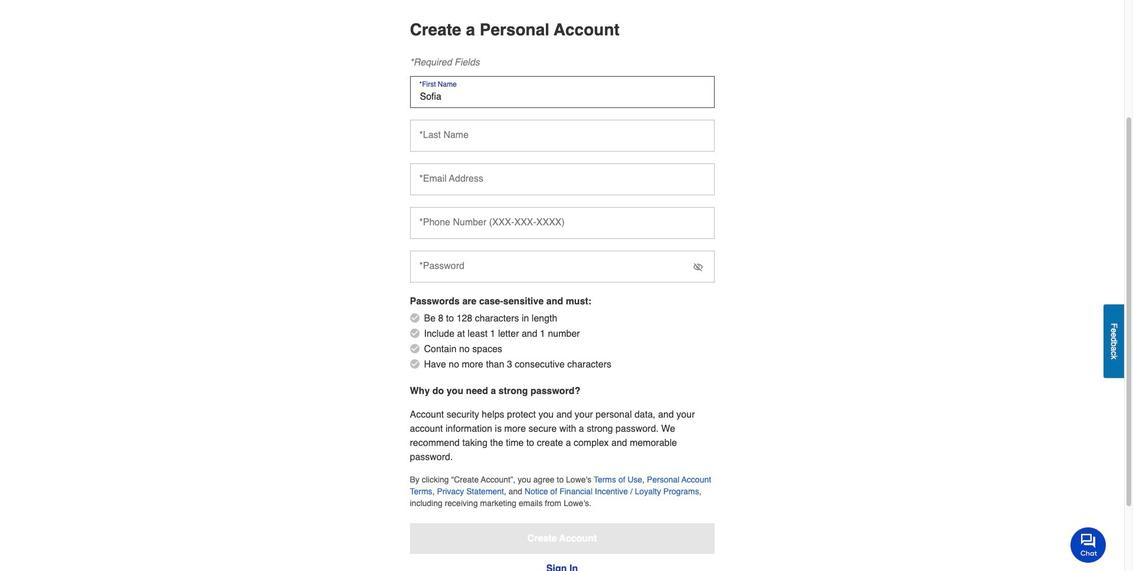 Task type: vqa. For each thing, say whether or not it's contained in the screenshot.
'method.' within the GO TO YOUR ORDER DETAILS. SELECT EDIT QTY. YOU CAN CHOOSE TO INCREASE/DECREASE THE QUANTITY OF THE ITEM. IF INCREASING THE QUANTITY, YOU CAN MAKE A PAYMENT WITH THE ORIGINAL FORM OF PAYMENT OR PROVIDE AN ALTERNATE PAYMENT METHOD.
no



Task type: locate. For each thing, give the bounding box(es) containing it.
chat invite button image
[[1071, 527, 1107, 563]]

Enter First Name text field
[[410, 76, 715, 108]]

Email text field
[[410, 164, 715, 196]]

show password image
[[694, 263, 703, 272]]



Task type: describe. For each thing, give the bounding box(es) containing it.
Enter Last Name text field
[[410, 120, 715, 152]]

password password field
[[410, 251, 715, 283]]

Mobile Phone text field
[[410, 207, 715, 239]]



